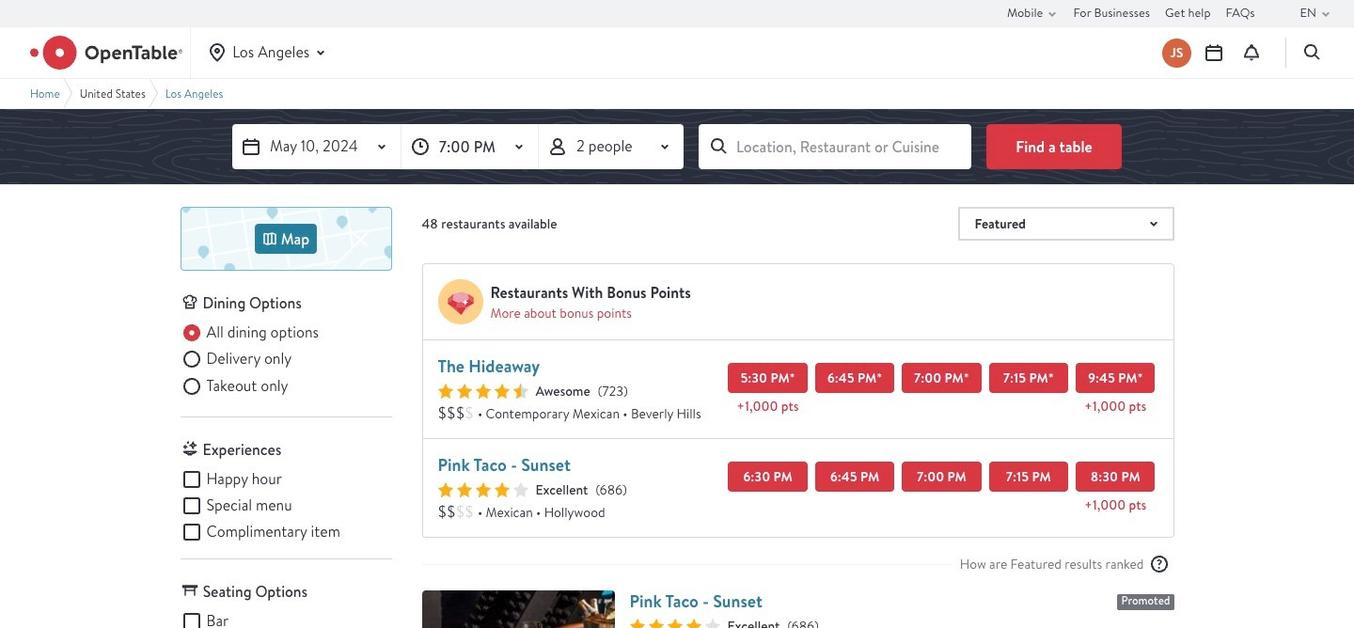 Task type: describe. For each thing, give the bounding box(es) containing it.
opentable logo image
[[30, 36, 183, 70]]

bonus point image
[[438, 279, 483, 325]]

1 group from the top
[[180, 322, 392, 402]]

4.4 stars image
[[438, 384, 528, 399]]



Task type: vqa. For each thing, say whether or not it's contained in the screenshot.
4.4 stars image
yes



Task type: locate. For each thing, give the bounding box(es) containing it.
None radio
[[180, 322, 319, 344], [180, 375, 288, 398], [180, 322, 319, 344], [180, 375, 288, 398]]

group
[[180, 322, 392, 402], [180, 469, 392, 544]]

a photo of pink taco - sunset restaurant image
[[422, 591, 615, 628]]

None radio
[[180, 348, 292, 371]]

1 horizontal spatial 3.9 stars image
[[630, 619, 720, 628]]

Please input a Location, Restaurant or Cuisine field
[[699, 124, 972, 169]]

none radio inside group
[[180, 348, 292, 371]]

3.9 stars image
[[438, 483, 528, 498], [630, 619, 720, 628]]

1 vertical spatial 3.9 stars image
[[630, 619, 720, 628]]

0 horizontal spatial 3.9 stars image
[[438, 483, 528, 498]]

1 vertical spatial group
[[180, 469, 392, 544]]

0 vertical spatial 3.9 stars image
[[438, 483, 528, 498]]

None field
[[699, 124, 972, 169]]

0 vertical spatial group
[[180, 322, 392, 402]]

2 group from the top
[[180, 469, 392, 544]]



